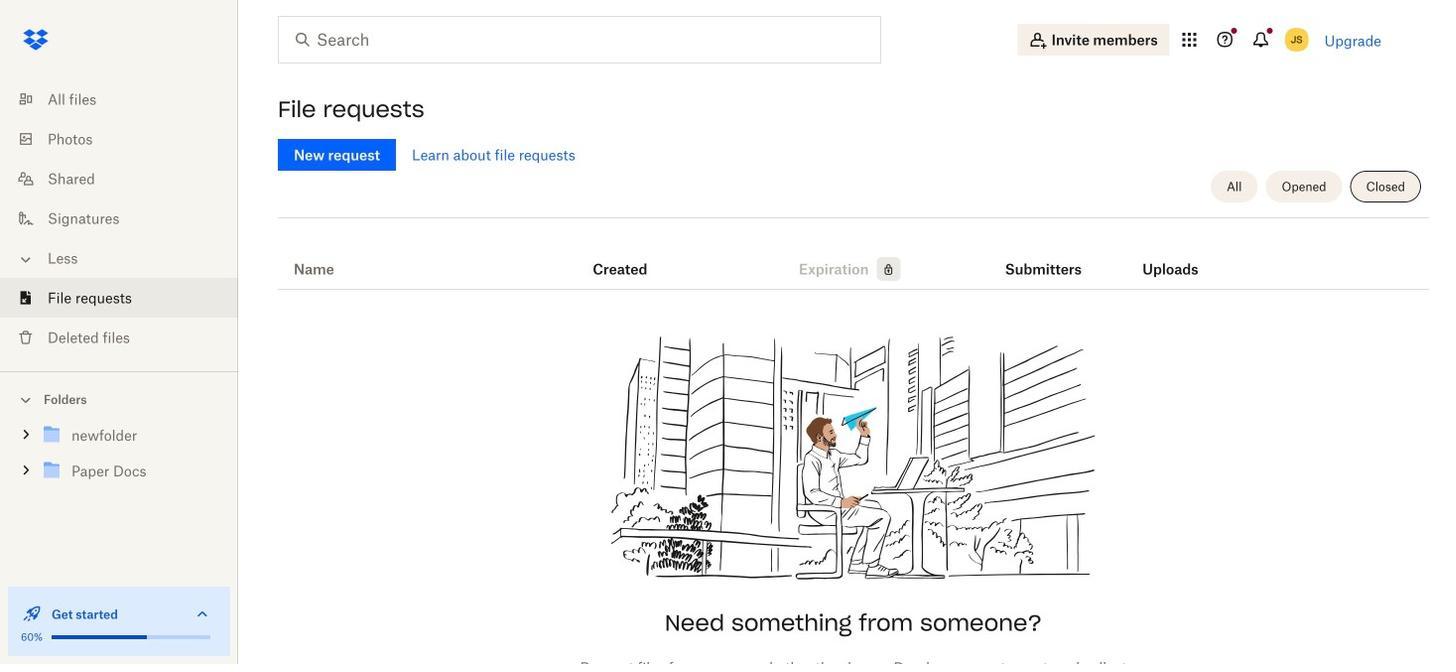Task type: vqa. For each thing, say whether or not it's contained in the screenshot.
bytes
no



Task type: locate. For each thing, give the bounding box(es) containing it.
dropbox image
[[16, 20, 56, 60]]

group
[[0, 413, 238, 504]]

1 horizontal spatial column header
[[1143, 233, 1222, 281]]

column header
[[1005, 233, 1085, 281], [1143, 233, 1222, 281]]

list item
[[0, 278, 238, 318]]

list
[[0, 68, 238, 371]]

less image
[[16, 250, 36, 270]]

1 column header from the left
[[1005, 233, 1085, 281]]

0 horizontal spatial column header
[[1005, 233, 1085, 281]]

row
[[278, 225, 1430, 290]]



Task type: describe. For each thing, give the bounding box(es) containing it.
Search in folder "Dropbox" text field
[[317, 28, 840, 52]]

2 column header from the left
[[1143, 233, 1222, 281]]

pro trial element
[[869, 257, 901, 281]]

getting started progress progress bar
[[52, 635, 147, 639]]



